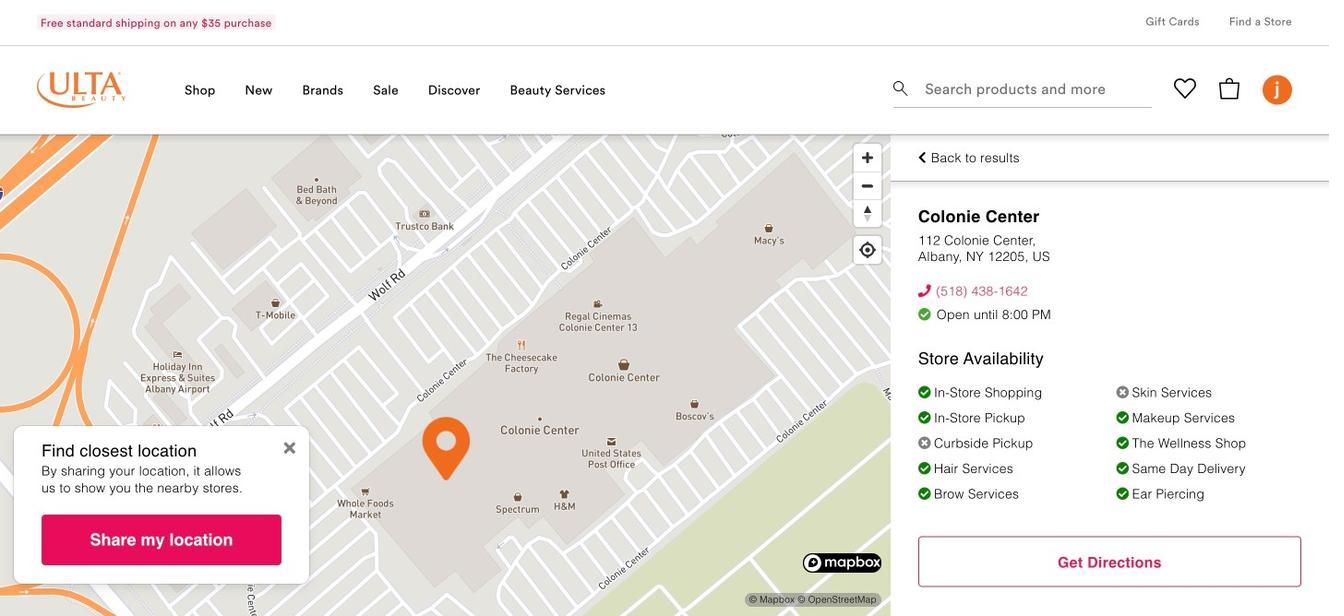 Task type: locate. For each thing, give the bounding box(es) containing it.
favorites icon image
[[1175, 77, 1197, 100]]

None search field
[[894, 67, 1153, 112]]

Search products and more search field
[[923, 71, 1147, 98]]

0 items in bag image
[[1219, 77, 1241, 100]]



Task type: describe. For each thing, give the bounding box(es) containing it.
times image
[[284, 441, 296, 457]]

phone image
[[919, 285, 930, 297]]

check circle image
[[919, 308, 933, 322]]

map element
[[0, 135, 891, 617]]



Task type: vqa. For each thing, say whether or not it's contained in the screenshot.
Search products and more search field
yes



